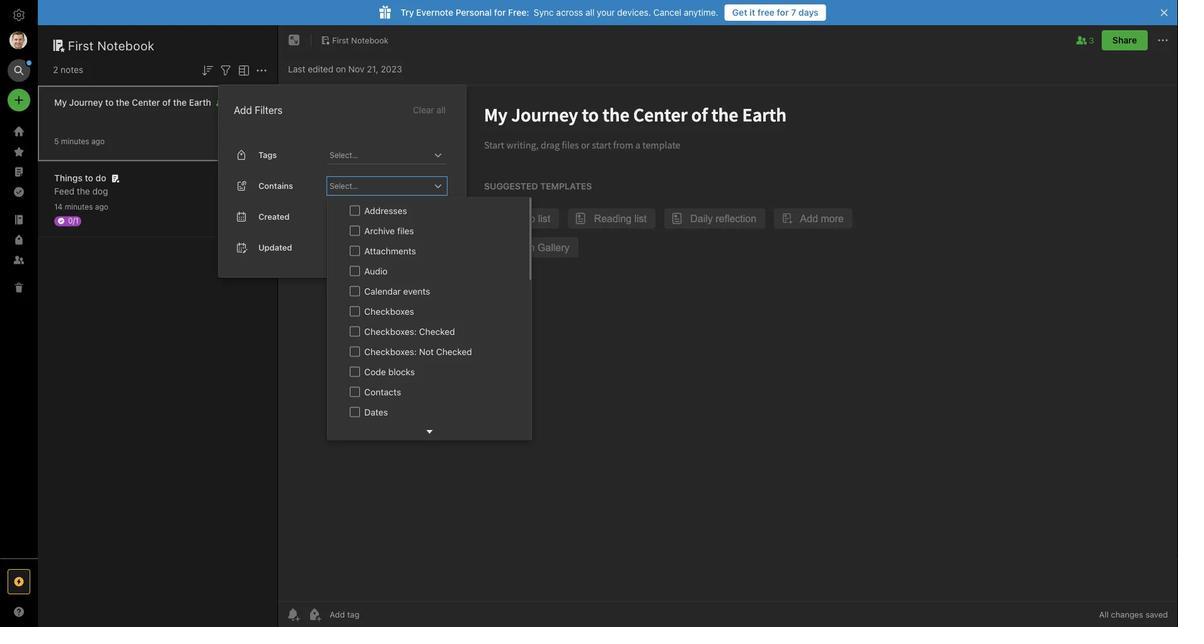 Task type: locate. For each thing, give the bounding box(es) containing it.
to right journey
[[105, 97, 114, 108]]

checkboxes: up code blocks
[[364, 347, 417, 357]]

checked up not
[[419, 327, 455, 337]]

try
[[401, 7, 414, 18]]

1 horizontal spatial first notebook
[[332, 35, 389, 45]]

get it free for 7 days
[[732, 7, 819, 18]]

0 vertical spatial files
[[397, 226, 414, 236]]

home image
[[11, 124, 26, 139]]

Select1418 checkbox
[[350, 347, 360, 357]]

row group containing addresses
[[328, 198, 530, 628]]

ago
[[91, 137, 105, 146], [95, 203, 108, 212]]

first up "notes"
[[68, 38, 94, 53]]

0 vertical spatial all
[[586, 7, 595, 18]]

0 horizontal spatial first notebook
[[68, 38, 155, 53]]

add filters image
[[218, 63, 233, 78]]

all left your
[[586, 7, 595, 18]]

dog
[[92, 186, 108, 197]]

 input text field
[[328, 177, 431, 195]]

files for archive files
[[397, 226, 414, 236]]

get
[[732, 7, 747, 18]]

minutes
[[61, 137, 89, 146], [65, 203, 93, 212]]

0 horizontal spatial for
[[494, 7, 506, 18]]

Select1422 checkbox
[[350, 428, 360, 438]]

on
[[336, 64, 346, 74]]

2023
[[381, 64, 402, 74]]

checkboxes: down checkboxes
[[364, 327, 417, 337]]

0 vertical spatial ago
[[91, 137, 105, 146]]

for
[[494, 7, 506, 18], [777, 7, 789, 18]]

checkboxes:
[[364, 327, 417, 337], [364, 347, 417, 357]]

more actions field right view options field at left top
[[254, 62, 269, 78]]

tree
[[0, 122, 38, 559]]

checked right not
[[436, 347, 472, 357]]

1 horizontal spatial notebook
[[351, 35, 389, 45]]

center
[[132, 97, 160, 108]]

1 vertical spatial ago
[[95, 203, 108, 212]]

for left free:
[[494, 7, 506, 18]]

minutes up 0/1 at top left
[[65, 203, 93, 212]]

ago for 5 minutes ago
[[91, 137, 105, 146]]

all
[[586, 7, 595, 18], [437, 105, 446, 115]]

notebook up the my journey to the center of the earth on the left
[[97, 38, 155, 53]]

dates
[[364, 407, 388, 418]]

for inside button
[[777, 7, 789, 18]]

first notebook
[[332, 35, 389, 45], [68, 38, 155, 53]]

to left do
[[85, 173, 93, 183]]

checkboxes: checked
[[364, 327, 455, 337]]

minutes right 5
[[61, 137, 89, 146]]

the
[[116, 97, 129, 108], [173, 97, 187, 108], [77, 186, 90, 197]]

2 for from the left
[[777, 7, 789, 18]]

files up the attachments
[[397, 226, 414, 236]]

Select1414 checkbox
[[350, 266, 360, 276]]

first up the on
[[332, 35, 349, 45]]

note window element
[[278, 25, 1178, 628]]

clear
[[413, 105, 434, 115]]

0 horizontal spatial to
[[85, 173, 93, 183]]

your
[[597, 7, 615, 18]]

all right the clear
[[437, 105, 446, 115]]

files right document
[[409, 428, 426, 438]]

1 horizontal spatial more actions field
[[1156, 30, 1171, 50]]

1 vertical spatial checkboxes:
[[364, 347, 417, 357]]

notebook up 21,
[[351, 35, 389, 45]]

checked
[[419, 327, 455, 337], [436, 347, 472, 357]]

journey
[[69, 97, 103, 108]]

checkboxes: for checkboxes: checked
[[364, 327, 417, 337]]

Add filters field
[[218, 62, 233, 78]]

across
[[556, 7, 583, 18]]

Select1417 checkbox
[[350, 327, 360, 337]]

settings image
[[11, 8, 26, 23]]

add filters
[[234, 104, 283, 116]]

sync
[[534, 7, 554, 18]]

1 vertical spatial checked
[[436, 347, 472, 357]]

things
[[54, 173, 83, 183]]

0 vertical spatial more actions field
[[1156, 30, 1171, 50]]

0 horizontal spatial all
[[437, 105, 446, 115]]

files
[[397, 226, 414, 236], [409, 428, 426, 438]]

0 horizontal spatial more actions field
[[254, 62, 269, 78]]

0 vertical spatial checkboxes:
[[364, 327, 417, 337]]

free
[[758, 7, 775, 18]]

for left 7
[[777, 7, 789, 18]]

notes
[[61, 65, 83, 75]]

more actions image
[[1156, 33, 1171, 48]]

edited
[[308, 64, 333, 74]]

share button
[[1102, 30, 1148, 50]]

7
[[791, 7, 796, 18]]

the right of
[[173, 97, 187, 108]]

checkboxes
[[364, 307, 414, 317]]

first
[[332, 35, 349, 45], [68, 38, 94, 53]]

ago down dog
[[95, 203, 108, 212]]

to
[[105, 97, 114, 108], [85, 173, 93, 183]]

the down things to do
[[77, 186, 90, 197]]

1 vertical spatial files
[[409, 428, 426, 438]]

1 horizontal spatial for
[[777, 7, 789, 18]]

2 checkboxes: from the top
[[364, 347, 417, 357]]

21,
[[367, 64, 378, 74]]

1 horizontal spatial first
[[332, 35, 349, 45]]

Select1419 checkbox
[[350, 367, 360, 377]]

row group
[[328, 198, 530, 628]]

1 horizontal spatial all
[[586, 7, 595, 18]]

get it free for 7 days button
[[725, 4, 826, 21]]

1 for from the left
[[494, 7, 506, 18]]

first notebook up nov
[[332, 35, 389, 45]]

notebook
[[351, 35, 389, 45], [97, 38, 155, 53]]

3
[[1089, 35, 1094, 45]]

more actions field right share button
[[1156, 30, 1171, 50]]

the left "center"
[[116, 97, 129, 108]]

feed
[[54, 186, 74, 197]]

archive files
[[364, 226, 414, 236]]

0 vertical spatial to
[[105, 97, 114, 108]]

1 horizontal spatial to
[[105, 97, 114, 108]]

3 button
[[1074, 33, 1094, 48]]

archive
[[364, 226, 395, 236]]

Contains field
[[327, 177, 447, 195]]

1 vertical spatial minutes
[[65, 203, 93, 212]]

14 minutes ago
[[54, 203, 108, 212]]

ago up do
[[91, 137, 105, 146]]

1 vertical spatial to
[[85, 173, 93, 183]]

More actions field
[[1156, 30, 1171, 50], [254, 62, 269, 78]]

0 vertical spatial minutes
[[61, 137, 89, 146]]

1 vertical spatial all
[[437, 105, 446, 115]]

1 checkboxes: from the top
[[364, 327, 417, 337]]

first notebook up "notes"
[[68, 38, 155, 53]]



Task type: describe. For each thing, give the bounding box(es) containing it.
earth
[[189, 97, 211, 108]]

code blocks
[[364, 367, 415, 378]]

0 horizontal spatial the
[[77, 186, 90, 197]]

14
[[54, 203, 63, 212]]

evernote
[[416, 7, 453, 18]]

Sort options field
[[200, 62, 215, 78]]

0 horizontal spatial first
[[68, 38, 94, 53]]

calendar
[[364, 286, 401, 297]]

0 vertical spatial checked
[[419, 327, 455, 337]]

Select1415 checkbox
[[350, 286, 360, 296]]

more actions field inside note window element
[[1156, 30, 1171, 50]]

my journey to the center of the earth
[[54, 97, 211, 108]]

contains
[[258, 181, 293, 191]]

clear all button
[[412, 103, 447, 118]]

code
[[364, 367, 386, 378]]

1 horizontal spatial the
[[116, 97, 129, 108]]

0 horizontal spatial notebook
[[97, 38, 155, 53]]

tags
[[258, 150, 277, 160]]

5 minutes ago
[[54, 137, 105, 146]]

Select1413 checkbox
[[350, 246, 360, 256]]

filters
[[255, 104, 283, 116]]

document
[[364, 428, 406, 438]]

minutes for 5
[[61, 137, 89, 146]]

document files
[[364, 428, 426, 438]]

attachments
[[364, 246, 416, 256]]

Select1421 checkbox
[[350, 407, 360, 417]]

Select1420 checkbox
[[350, 387, 360, 397]]

checkboxes: not checked
[[364, 347, 472, 357]]

Select1412 checkbox
[[350, 226, 360, 236]]

upgrade image
[[11, 575, 26, 590]]

changes
[[1111, 611, 1144, 620]]

notebook inside button
[[351, 35, 389, 45]]

last edited on nov 21, 2023
[[288, 64, 402, 74]]

events
[[403, 286, 430, 297]]

not
[[419, 347, 434, 357]]

first notebook inside button
[[332, 35, 389, 45]]

more actions image
[[254, 63, 269, 78]]

View options field
[[233, 62, 252, 78]]

things to do
[[54, 173, 106, 183]]

Note Editor text field
[[278, 86, 1178, 602]]

devices.
[[617, 7, 651, 18]]

blocks
[[388, 367, 415, 378]]

first notebook button
[[316, 32, 393, 49]]

all
[[1099, 611, 1109, 620]]

Add tag field
[[328, 610, 423, 621]]

5
[[54, 137, 59, 146]]

click to expand image
[[32, 605, 42, 620]]

first inside button
[[332, 35, 349, 45]]

days
[[799, 7, 819, 18]]

feed the dog
[[54, 186, 108, 197]]

anytime.
[[684, 7, 719, 18]]

minutes for 14
[[65, 203, 93, 212]]

for for free:
[[494, 7, 506, 18]]

2 notes
[[53, 65, 83, 75]]

of
[[162, 97, 171, 108]]

account image
[[9, 32, 27, 49]]

saved
[[1146, 611, 1168, 620]]

expand note image
[[287, 33, 302, 48]]

WHAT'S NEW field
[[0, 603, 38, 623]]

Select1411 checkbox
[[350, 206, 360, 216]]

all changes saved
[[1099, 611, 1168, 620]]

addresses
[[364, 206, 407, 216]]

2
[[53, 65, 58, 75]]

nov
[[348, 64, 365, 74]]

try evernote personal for free: sync across all your devices. cancel anytime.
[[401, 7, 719, 18]]

audio
[[364, 266, 388, 277]]

files for document files
[[409, 428, 426, 438]]

my
[[54, 97, 67, 108]]

Account field
[[0, 28, 38, 53]]

Select1416 checkbox
[[350, 306, 360, 317]]

2 horizontal spatial the
[[173, 97, 187, 108]]

contacts
[[364, 387, 401, 398]]

personal
[[456, 7, 492, 18]]

do
[[96, 173, 106, 183]]

clear all
[[413, 105, 446, 115]]

last
[[288, 64, 305, 74]]

add tag image
[[307, 608, 322, 623]]

cancel
[[654, 7, 682, 18]]

share
[[1113, 35, 1137, 45]]

add
[[234, 104, 252, 116]]

Tags field
[[327, 146, 447, 164]]

add a reminder image
[[286, 608, 301, 623]]

calendar events
[[364, 286, 430, 297]]

0/1
[[68, 217, 79, 225]]

free:
[[508, 7, 529, 18]]

updated
[[258, 243, 292, 253]]

for for 7
[[777, 7, 789, 18]]

checkboxes: for checkboxes: not checked
[[364, 347, 417, 357]]

 input text field
[[328, 146, 431, 164]]

1 vertical spatial more actions field
[[254, 62, 269, 78]]

ago for 14 minutes ago
[[95, 203, 108, 212]]

created
[[258, 212, 290, 222]]

it
[[750, 7, 755, 18]]

all inside button
[[437, 105, 446, 115]]



Task type: vqa. For each thing, say whether or not it's contained in the screenshot.
the blocks
yes



